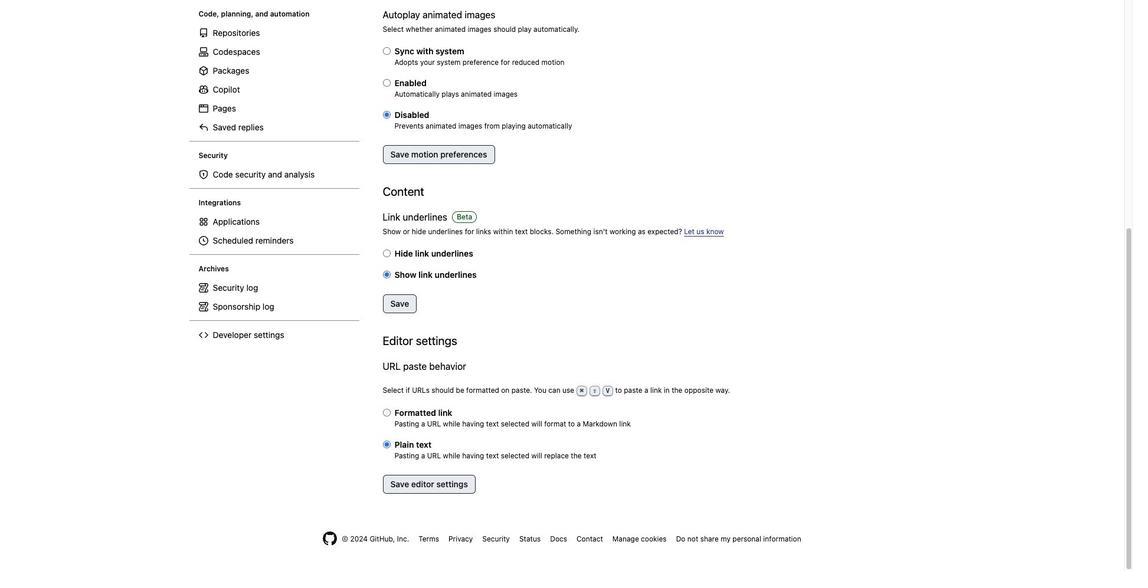 Task type: vqa. For each thing, say whether or not it's contained in the screenshot.
2nd LIST from the top of the page
yes



Task type: locate. For each thing, give the bounding box(es) containing it.
2 log image from the top
[[199, 302, 208, 312]]

reply image
[[199, 123, 208, 132]]

2 list from the top
[[194, 165, 355, 184]]

log image down clock image
[[199, 283, 208, 293]]

1 log image from the top
[[199, 283, 208, 293]]

3 list from the top
[[194, 213, 355, 250]]

clock image
[[199, 236, 208, 246]]

log image
[[199, 283, 208, 293], [199, 302, 208, 312]]

1 vertical spatial log image
[[199, 302, 208, 312]]

None radio
[[383, 111, 391, 119], [383, 271, 391, 279], [383, 409, 391, 417], [383, 111, 391, 119], [383, 271, 391, 279], [383, 409, 391, 417]]

browser image
[[199, 104, 208, 113]]

apps image
[[199, 217, 208, 227]]

0 vertical spatial log image
[[199, 283, 208, 293]]

copilot image
[[199, 85, 208, 94]]

homepage image
[[323, 532, 337, 546]]

code image
[[199, 331, 208, 340]]

log image up code image
[[199, 302, 208, 312]]

list
[[194, 24, 355, 137], [194, 165, 355, 184], [194, 213, 355, 250], [194, 279, 355, 316]]

None radio
[[383, 47, 391, 55], [383, 79, 391, 87], [383, 250, 391, 257], [383, 441, 391, 449], [383, 47, 391, 55], [383, 79, 391, 87], [383, 250, 391, 257], [383, 441, 391, 449]]



Task type: describe. For each thing, give the bounding box(es) containing it.
1 list from the top
[[194, 24, 355, 137]]

package image
[[199, 66, 208, 76]]

4 list from the top
[[194, 279, 355, 316]]

codespaces image
[[199, 47, 208, 57]]

repo image
[[199, 28, 208, 38]]

shield lock image
[[199, 170, 208, 179]]



